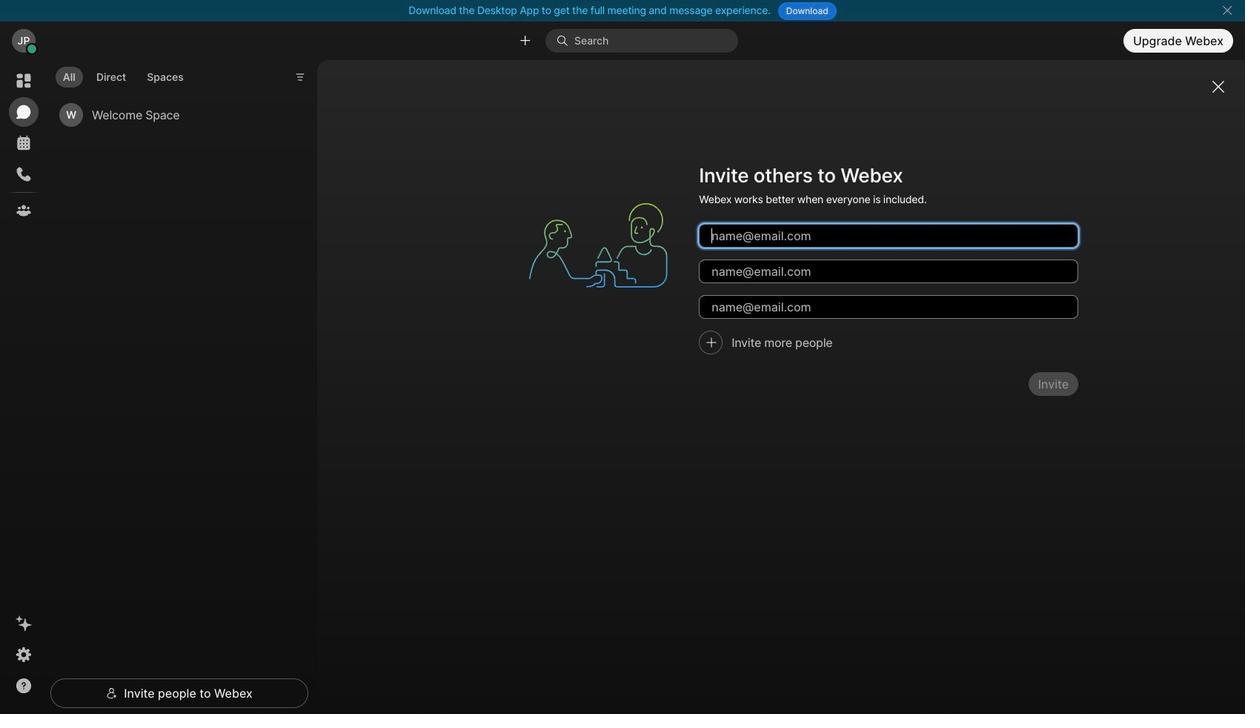 Task type: describe. For each thing, give the bounding box(es) containing it.
2 name@email.com email field from the top
[[699, 260, 1079, 284]]

welcome space list item
[[53, 96, 297, 133]]

invite others to webex image
[[515, 162, 682, 328]]



Task type: vqa. For each thing, say whether or not it's contained in the screenshot.
fourth General 'list item' from the bottom
no



Task type: locate. For each thing, give the bounding box(es) containing it.
webex tab list
[[9, 66, 39, 225]]

name@email.com email field
[[699, 224, 1079, 248], [699, 260, 1079, 284], [699, 295, 1079, 319]]

navigation
[[0, 60, 47, 714]]

0 vertical spatial name@email.com email field
[[699, 224, 1079, 248]]

3 name@email.com email field from the top
[[699, 295, 1079, 319]]

1 name@email.com email field from the top
[[699, 224, 1079, 248]]

cancel_16 image
[[1222, 4, 1234, 16]]

1 vertical spatial name@email.com email field
[[699, 260, 1079, 284]]

tab list
[[52, 58, 195, 92]]

2 vertical spatial name@email.com email field
[[699, 295, 1079, 319]]



